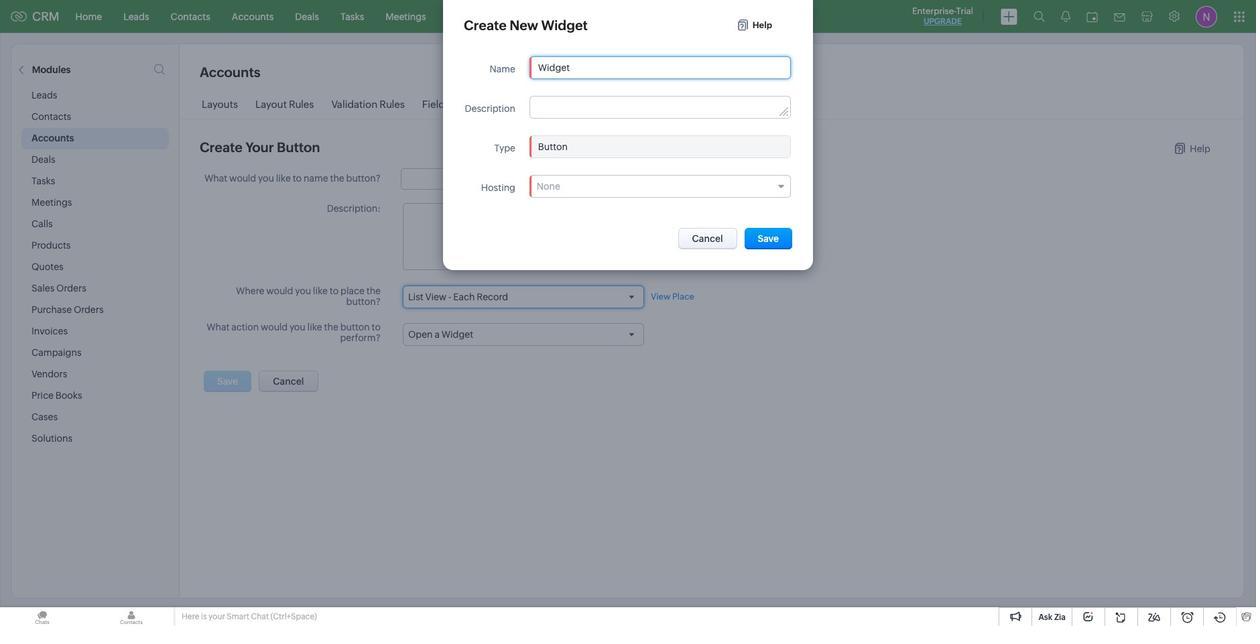 Task type: locate. For each thing, give the bounding box(es) containing it.
2 horizontal spatial to
[[372, 322, 381, 333]]

view place
[[651, 291, 694, 302]]

1 vertical spatial you
[[295, 286, 311, 296]]

view
[[651, 291, 671, 302]]

0 vertical spatial calls
[[448, 11, 469, 22]]

sales
[[32, 283, 54, 294]]

the inside where would you like to place the button?
[[367, 286, 381, 296]]

1 horizontal spatial create
[[464, 17, 507, 33]]

what for what would you like to name the button?
[[205, 173, 227, 184]]

the right place in the left top of the page
[[367, 286, 381, 296]]

you for place
[[295, 286, 311, 296]]

0 horizontal spatial create
[[200, 139, 243, 155]]

1 vertical spatial deals
[[32, 154, 55, 165]]

1 horizontal spatial contacts
[[171, 11, 210, 22]]

new
[[510, 17, 538, 33]]

None button
[[259, 371, 318, 392]]

layout rules link
[[255, 99, 314, 120]]

1 vertical spatial button?
[[346, 296, 381, 307]]

like for name
[[276, 173, 291, 184]]

calls link
[[437, 0, 480, 33]]

None text field
[[401, 168, 646, 190], [403, 203, 644, 270], [401, 168, 646, 190], [403, 203, 644, 270]]

1 horizontal spatial to
[[330, 286, 339, 296]]

layout rules
[[255, 99, 314, 110]]

to inside where would you like to place the button?
[[330, 286, 339, 296]]

calls
[[448, 11, 469, 22], [32, 219, 53, 229]]

like left name
[[276, 173, 291, 184]]

cases
[[32, 412, 58, 422]]

to left name
[[293, 173, 302, 184]]

rules right "validation" at top left
[[380, 99, 405, 110]]

help
[[753, 20, 772, 30], [1190, 143, 1211, 154]]

trial
[[956, 6, 973, 16]]

you inside what action would you like the button to perform?
[[290, 322, 306, 333]]

contacts right leads link
[[171, 11, 210, 22]]

button
[[340, 322, 370, 333]]

purchase
[[32, 304, 72, 315]]

tasks
[[341, 11, 364, 22], [32, 176, 55, 186]]

home link
[[65, 0, 113, 33]]

would for what
[[229, 173, 256, 184]]

what
[[205, 173, 227, 184], [207, 322, 230, 333]]

2 vertical spatial like
[[307, 322, 322, 333]]

accounts
[[232, 11, 274, 22], [200, 64, 261, 80], [32, 133, 74, 143]]

1 horizontal spatial leads
[[123, 11, 149, 22]]

action
[[231, 322, 259, 333]]

1 horizontal spatial help
[[1190, 143, 1211, 154]]

rules right 'layout'
[[289, 99, 314, 110]]

1 button? from the top
[[346, 173, 381, 184]]

contacts
[[171, 11, 210, 22], [32, 111, 71, 122]]

to inside what action would you like the button to perform?
[[372, 322, 381, 333]]

name
[[304, 173, 328, 184]]

button
[[277, 139, 320, 155]]

0 vertical spatial you
[[258, 173, 274, 184]]

0 horizontal spatial rules
[[289, 99, 314, 110]]

0 vertical spatial orders
[[56, 283, 86, 294]]

description
[[465, 103, 516, 114]]

chat
[[251, 612, 269, 621]]

purchase orders
[[32, 304, 104, 315]]

you up what action would you like the button to perform?
[[295, 286, 311, 296]]

name
[[490, 64, 516, 74]]

orders down sales orders
[[74, 304, 104, 315]]

1 vertical spatial orders
[[74, 304, 104, 315]]

0 horizontal spatial leads
[[32, 90, 57, 101]]

would right action
[[261, 322, 288, 333]]

like inside where would you like to place the button?
[[313, 286, 328, 296]]

rules
[[289, 99, 314, 110], [380, 99, 405, 110]]

0 vertical spatial would
[[229, 173, 256, 184]]

1 vertical spatial meetings
[[32, 197, 72, 208]]

ask
[[1039, 613, 1053, 622]]

create down layouts link
[[200, 139, 243, 155]]

campaigns
[[32, 347, 81, 358]]

0 horizontal spatial meetings
[[32, 197, 72, 208]]

0 horizontal spatial deals
[[32, 154, 55, 165]]

create
[[464, 17, 507, 33], [200, 139, 243, 155]]

1 vertical spatial to
[[330, 286, 339, 296]]

orders for sales orders
[[56, 283, 86, 294]]

orders
[[56, 283, 86, 294], [74, 304, 104, 315]]

the left button
[[324, 322, 338, 333]]

create your button
[[200, 139, 320, 155]]

what would you like to name the button?
[[205, 173, 381, 184]]

0 vertical spatial accounts
[[232, 11, 274, 22]]

0 horizontal spatial contacts
[[32, 111, 71, 122]]

enterprise-trial upgrade
[[912, 6, 973, 26]]

leads
[[123, 11, 149, 22], [32, 90, 57, 101]]

what left action
[[207, 322, 230, 333]]

1 horizontal spatial calls
[[448, 11, 469, 22]]

products
[[32, 240, 71, 251]]

None text field
[[530, 57, 790, 78], [530, 97, 790, 118], [530, 136, 790, 158], [530, 57, 790, 78], [530, 97, 790, 118], [530, 136, 790, 158]]

2 vertical spatial you
[[290, 322, 306, 333]]

to
[[293, 173, 302, 184], [330, 286, 339, 296], [372, 322, 381, 333]]

0 horizontal spatial to
[[293, 173, 302, 184]]

meetings up products
[[32, 197, 72, 208]]

button? inside where would you like to place the button?
[[346, 296, 381, 307]]

deals inside 'link'
[[295, 11, 319, 22]]

profile element
[[1188, 0, 1226, 33]]

would
[[229, 173, 256, 184], [266, 286, 293, 296], [261, 322, 288, 333]]

1 horizontal spatial tasks
[[341, 11, 364, 22]]

ask zia
[[1039, 613, 1066, 622]]

you down create your button
[[258, 173, 274, 184]]

upgrade
[[924, 17, 962, 26]]

orders up purchase orders in the left of the page
[[56, 283, 86, 294]]

what down create your button
[[205, 173, 227, 184]]

price books
[[32, 390, 82, 401]]

create left new
[[464, 17, 507, 33]]

0 vertical spatial leads
[[123, 11, 149, 22]]

0 vertical spatial what
[[205, 173, 227, 184]]

crm link
[[11, 9, 59, 23]]

widget
[[541, 17, 588, 33]]

1 vertical spatial what
[[207, 322, 230, 333]]

cancel
[[692, 233, 723, 244]]

fields
[[422, 99, 450, 110]]

2 rules from the left
[[380, 99, 405, 110]]

calls left reports
[[448, 11, 469, 22]]

enterprise-
[[912, 6, 956, 16]]

0 vertical spatial the
[[330, 173, 344, 184]]

2 vertical spatial to
[[372, 322, 381, 333]]

1 vertical spatial tasks
[[32, 176, 55, 186]]

modules
[[32, 64, 71, 75]]

like
[[276, 173, 291, 184], [313, 286, 328, 296], [307, 322, 322, 333]]

like down where would you like to place the button?
[[307, 322, 322, 333]]

validation
[[331, 99, 378, 110]]

would right where
[[266, 286, 293, 296]]

tasks right deals 'link'
[[341, 11, 364, 22]]

you inside where would you like to place the button?
[[295, 286, 311, 296]]

you down where would you like to place the button?
[[290, 322, 306, 333]]

1 horizontal spatial rules
[[380, 99, 405, 110]]

1 vertical spatial would
[[266, 286, 293, 296]]

button? for where would you like to place the button?
[[346, 296, 381, 307]]

0 vertical spatial button?
[[346, 173, 381, 184]]

rules for layout rules
[[289, 99, 314, 110]]

validation rules link
[[331, 99, 405, 120]]

0 vertical spatial meetings
[[386, 11, 426, 22]]

button? up button
[[346, 296, 381, 307]]

calendar image
[[1087, 11, 1098, 22]]

leads right the home
[[123, 11, 149, 22]]

2 vertical spatial the
[[324, 322, 338, 333]]

what inside what action would you like the button to perform?
[[207, 322, 230, 333]]

0 vertical spatial create
[[464, 17, 507, 33]]

layouts
[[202, 99, 238, 110]]

deals
[[295, 11, 319, 22], [32, 154, 55, 165]]

0 horizontal spatial calls
[[32, 219, 53, 229]]

like left place in the left top of the page
[[313, 286, 328, 296]]

1 vertical spatial contacts
[[32, 111, 71, 122]]

would down your
[[229, 173, 256, 184]]

type
[[494, 143, 516, 154]]

0 vertical spatial to
[[293, 173, 302, 184]]

analytics
[[546, 11, 586, 22]]

1 vertical spatial the
[[367, 286, 381, 296]]

0 vertical spatial like
[[276, 173, 291, 184]]

2 vertical spatial would
[[261, 322, 288, 333]]

0 horizontal spatial help
[[753, 20, 772, 30]]

1 horizontal spatial deals
[[295, 11, 319, 22]]

0 vertical spatial contacts
[[171, 11, 210, 22]]

tasks up products
[[32, 176, 55, 186]]

help link
[[1176, 143, 1211, 154]]

0 vertical spatial deals
[[295, 11, 319, 22]]

meetings left calls link
[[386, 11, 426, 22]]

contacts down the modules
[[32, 111, 71, 122]]

0 vertical spatial tasks
[[341, 11, 364, 22]]

the right name
[[330, 173, 344, 184]]

button? for what would you like to name the button?
[[346, 173, 381, 184]]

leads down the modules
[[32, 90, 57, 101]]

2 button? from the top
[[346, 296, 381, 307]]

you
[[258, 173, 274, 184], [295, 286, 311, 296], [290, 322, 306, 333]]

calls up products
[[32, 219, 53, 229]]

1 vertical spatial like
[[313, 286, 328, 296]]

contacts link
[[160, 0, 221, 33]]

1 vertical spatial create
[[200, 139, 243, 155]]

contacts image
[[89, 607, 174, 626]]

button? up description:
[[346, 173, 381, 184]]

would inside where would you like to place the button?
[[266, 286, 293, 296]]

like inside what action would you like the button to perform?
[[307, 322, 322, 333]]

to left place in the left top of the page
[[330, 286, 339, 296]]

button?
[[346, 173, 381, 184], [346, 296, 381, 307]]

the
[[330, 173, 344, 184], [367, 286, 381, 296], [324, 322, 338, 333]]

1 rules from the left
[[289, 99, 314, 110]]

accounts link
[[221, 0, 284, 33]]

to for place
[[330, 286, 339, 296]]

to right button
[[372, 322, 381, 333]]

what action would you like the button to perform?
[[207, 322, 381, 343]]

perform?
[[340, 333, 381, 343]]

what for what action would you like the button to perform?
[[207, 322, 230, 333]]



Task type: describe. For each thing, give the bounding box(es) containing it.
would for where
[[266, 286, 293, 296]]

mails element
[[1106, 1, 1134, 32]]

is
[[201, 612, 207, 621]]

your
[[209, 612, 225, 621]]

analytics link
[[535, 0, 597, 33]]

services
[[721, 11, 758, 22]]

profile image
[[1196, 6, 1217, 27]]

locking
[[503, 99, 540, 110]]

the inside what action would you like the button to perform?
[[324, 322, 338, 333]]

solutions
[[32, 433, 73, 444]]

here
[[182, 612, 199, 621]]

2 vertical spatial accounts
[[32, 133, 74, 143]]

save button
[[745, 228, 792, 249]]

zia
[[1055, 613, 1066, 622]]

create new widget
[[464, 17, 588, 33]]

where
[[236, 286, 264, 296]]

none
[[537, 181, 560, 192]]

meetings link
[[375, 0, 437, 33]]

create menu image
[[1001, 8, 1018, 24]]

deals link
[[284, 0, 330, 33]]

home
[[75, 11, 102, 22]]

leads link
[[113, 0, 160, 33]]

contacts inside 'link'
[[171, 11, 210, 22]]

the for place
[[367, 286, 381, 296]]

fields link
[[422, 99, 450, 120]]

hosting
[[481, 182, 516, 193]]

search element
[[1026, 0, 1053, 33]]

1 vertical spatial help
[[1190, 143, 1211, 154]]

sales orders
[[32, 283, 86, 294]]

layout
[[255, 99, 287, 110]]

books
[[56, 390, 82, 401]]

would inside what action would you like the button to perform?
[[261, 322, 288, 333]]

create for create your button
[[200, 139, 243, 155]]

vendors
[[32, 369, 67, 379]]

save
[[758, 233, 779, 244]]

view place link
[[651, 291, 694, 302]]

layouts link
[[202, 99, 238, 120]]

here is your smart chat (ctrl+space)
[[182, 612, 317, 621]]

create for create new widget
[[464, 17, 507, 33]]

place
[[341, 286, 365, 296]]

your
[[246, 139, 274, 155]]

invoices
[[32, 326, 68, 337]]

crm
[[32, 9, 59, 23]]

like for place
[[313, 286, 328, 296]]

record locking configuration
[[467, 99, 608, 110]]

0 vertical spatial help
[[753, 20, 772, 30]]

orders for purchase orders
[[74, 304, 104, 315]]

search image
[[1034, 11, 1045, 22]]

where would you like to place the button?
[[236, 286, 381, 307]]

smart
[[227, 612, 249, 621]]

1 horizontal spatial meetings
[[386, 11, 426, 22]]

place
[[672, 291, 694, 302]]

description:
[[327, 203, 381, 214]]

reports link
[[480, 0, 535, 33]]

0 horizontal spatial tasks
[[32, 176, 55, 186]]

cancel button
[[678, 228, 737, 249]]

chats image
[[0, 607, 84, 626]]

quotes
[[32, 261, 63, 272]]

mails image
[[1114, 13, 1126, 21]]

create menu element
[[993, 0, 1026, 33]]

reports
[[490, 11, 524, 22]]

configuration
[[542, 99, 608, 110]]

record locking configuration link
[[467, 99, 608, 120]]

services link
[[711, 0, 769, 33]]

you for name
[[258, 173, 274, 184]]

the for name
[[330, 173, 344, 184]]

to for name
[[293, 173, 302, 184]]

tasks link
[[330, 0, 375, 33]]

1 vertical spatial calls
[[32, 219, 53, 229]]

validation rules
[[331, 99, 405, 110]]

(ctrl+space)
[[271, 612, 317, 621]]

1 vertical spatial accounts
[[200, 64, 261, 80]]

1 vertical spatial leads
[[32, 90, 57, 101]]

record
[[467, 99, 501, 110]]

rules for validation rules
[[380, 99, 405, 110]]

price
[[32, 390, 54, 401]]



Task type: vqa. For each thing, say whether or not it's contained in the screenshot.
Mailing City
no



